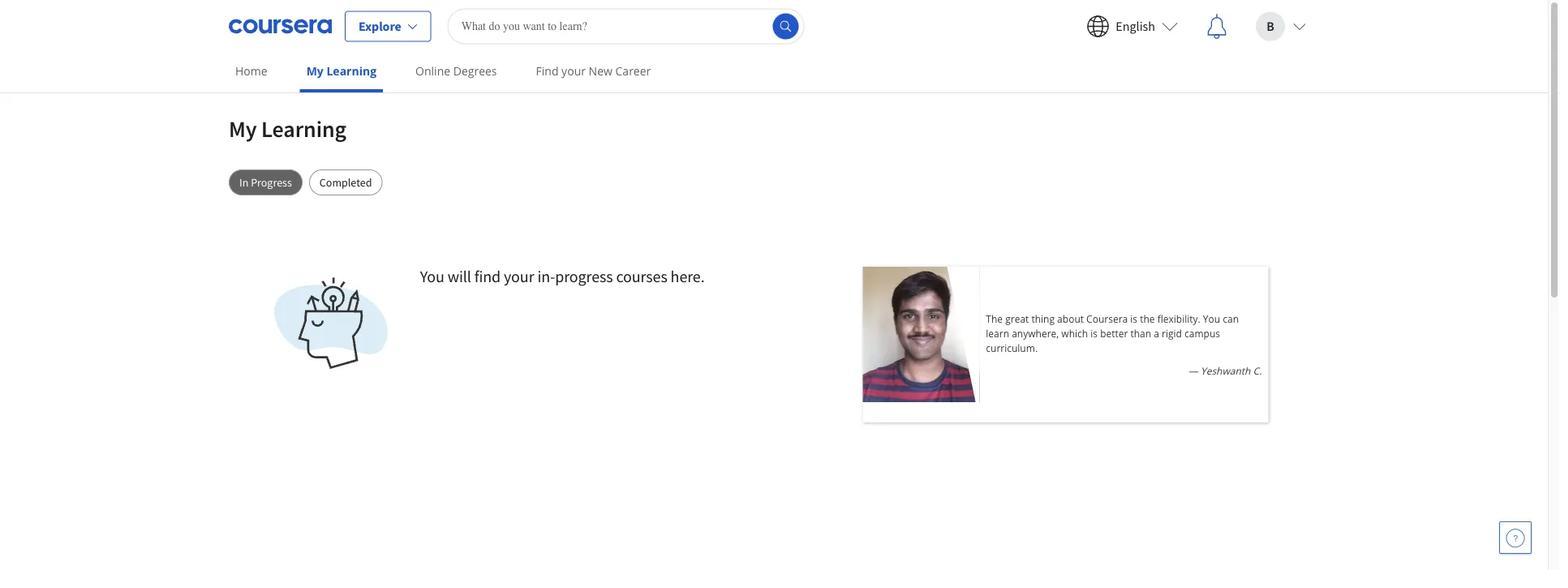 Task type: describe. For each thing, give the bounding box(es) containing it.
completed
[[319, 175, 372, 190]]

english
[[1116, 18, 1155, 34]]

1 vertical spatial my
[[229, 115, 257, 143]]

find
[[474, 267, 501, 287]]

explore button
[[345, 11, 431, 42]]

great
[[1005, 312, 1029, 325]]

english button
[[1074, 0, 1191, 52]]

progress
[[251, 175, 292, 190]]

can
[[1223, 312, 1239, 325]]

which
[[1061, 327, 1088, 340]]

the
[[1140, 312, 1155, 325]]

yeshwanth
[[1201, 364, 1251, 377]]

the
[[986, 312, 1003, 325]]

1 horizontal spatial my
[[306, 63, 324, 79]]

find your new career link
[[529, 53, 657, 89]]

than
[[1130, 327, 1151, 340]]

in progress
[[239, 175, 292, 190]]

tab list containing in progress
[[229, 170, 1319, 196]]

1 vertical spatial learning
[[261, 115, 346, 143]]

progress
[[555, 267, 613, 287]]

—
[[1188, 364, 1198, 377]]

b
[[1267, 18, 1274, 34]]

find
[[536, 63, 559, 79]]

coursera
[[1086, 312, 1128, 325]]

completed button
[[309, 170, 382, 196]]

help center image
[[1506, 528, 1525, 548]]

0 horizontal spatial your
[[504, 267, 534, 287]]

online degrees
[[415, 63, 497, 79]]

a
[[1154, 327, 1159, 340]]

0 vertical spatial learning
[[327, 63, 376, 79]]

courses
[[616, 267, 667, 287]]

flexibility.
[[1157, 312, 1200, 325]]

my learning link
[[300, 53, 383, 92]]

you will find your in-progress courses here.
[[420, 267, 705, 287]]

curriculum.
[[986, 341, 1038, 355]]

What do you want to learn? text field
[[448, 9, 805, 44]]

degrees
[[453, 63, 497, 79]]

you inside the great thing about coursera is the flexibility. you can learn anywhere, which is better than a rigid campus curriculum.
[[1203, 312, 1220, 325]]

— yeshwanth c.
[[1188, 364, 1262, 377]]

online degrees link
[[409, 53, 503, 89]]

1 vertical spatial my learning
[[229, 115, 346, 143]]

0 vertical spatial is
[[1130, 312, 1137, 325]]

c.
[[1253, 364, 1262, 377]]



Task type: vqa. For each thing, say whether or not it's contained in the screenshot.
My to the top
yes



Task type: locate. For each thing, give the bounding box(es) containing it.
0 horizontal spatial my
[[229, 115, 257, 143]]

None search field
[[448, 9, 805, 44]]

you up campus
[[1203, 312, 1220, 325]]

campus
[[1184, 327, 1220, 340]]

is left the at the right of the page
[[1130, 312, 1137, 325]]

anywhere,
[[1012, 327, 1059, 340]]

in-
[[537, 267, 555, 287]]

in progress button
[[229, 170, 302, 196]]

home
[[235, 63, 267, 79]]

your left in-
[[504, 267, 534, 287]]

0 horizontal spatial is
[[1091, 327, 1098, 340]]

online
[[415, 63, 450, 79]]

coursera image
[[229, 13, 332, 39]]

my down coursera image at the left of the page
[[306, 63, 324, 79]]

0 vertical spatial you
[[420, 267, 444, 287]]

your
[[561, 63, 586, 79], [504, 267, 534, 287]]

learning down explore
[[327, 63, 376, 79]]

your right find
[[561, 63, 586, 79]]

find your new career
[[536, 63, 651, 79]]

thing
[[1031, 312, 1055, 325]]

my learning up progress
[[229, 115, 346, 143]]

learn
[[986, 327, 1009, 340]]

you left will
[[420, 267, 444, 287]]

new
[[589, 63, 612, 79]]

is
[[1130, 312, 1137, 325], [1091, 327, 1098, 340]]

1 horizontal spatial you
[[1203, 312, 1220, 325]]

1 vertical spatial is
[[1091, 327, 1098, 340]]

will
[[448, 267, 471, 287]]

the great thing about coursera is the flexibility. you can learn anywhere, which is better than a rigid campus curriculum.
[[986, 312, 1239, 355]]

0 vertical spatial my learning
[[306, 63, 376, 79]]

career
[[615, 63, 651, 79]]

in
[[239, 175, 249, 190]]

0 horizontal spatial you
[[420, 267, 444, 287]]

my up in
[[229, 115, 257, 143]]

0 vertical spatial your
[[561, 63, 586, 79]]

my
[[306, 63, 324, 79], [229, 115, 257, 143]]

my learning
[[306, 63, 376, 79], [229, 115, 346, 143]]

learning
[[327, 63, 376, 79], [261, 115, 346, 143]]

is right which
[[1091, 327, 1098, 340]]

my learning down explore
[[306, 63, 376, 79]]

rigid
[[1162, 327, 1182, 340]]

tab list
[[229, 170, 1319, 196]]

home link
[[229, 53, 274, 89]]

1 horizontal spatial is
[[1130, 312, 1137, 325]]

explore
[[359, 18, 401, 34]]

you
[[420, 267, 444, 287], [1203, 312, 1220, 325]]

1 vertical spatial you
[[1203, 312, 1220, 325]]

about
[[1057, 312, 1084, 325]]

0 vertical spatial my
[[306, 63, 324, 79]]

1 vertical spatial your
[[504, 267, 534, 287]]

1 horizontal spatial your
[[561, 63, 586, 79]]

learn image
[[274, 267, 388, 380]]

here.
[[671, 267, 705, 287]]

learning up progress
[[261, 115, 346, 143]]

b button
[[1243, 0, 1319, 52]]

better
[[1100, 327, 1128, 340]]



